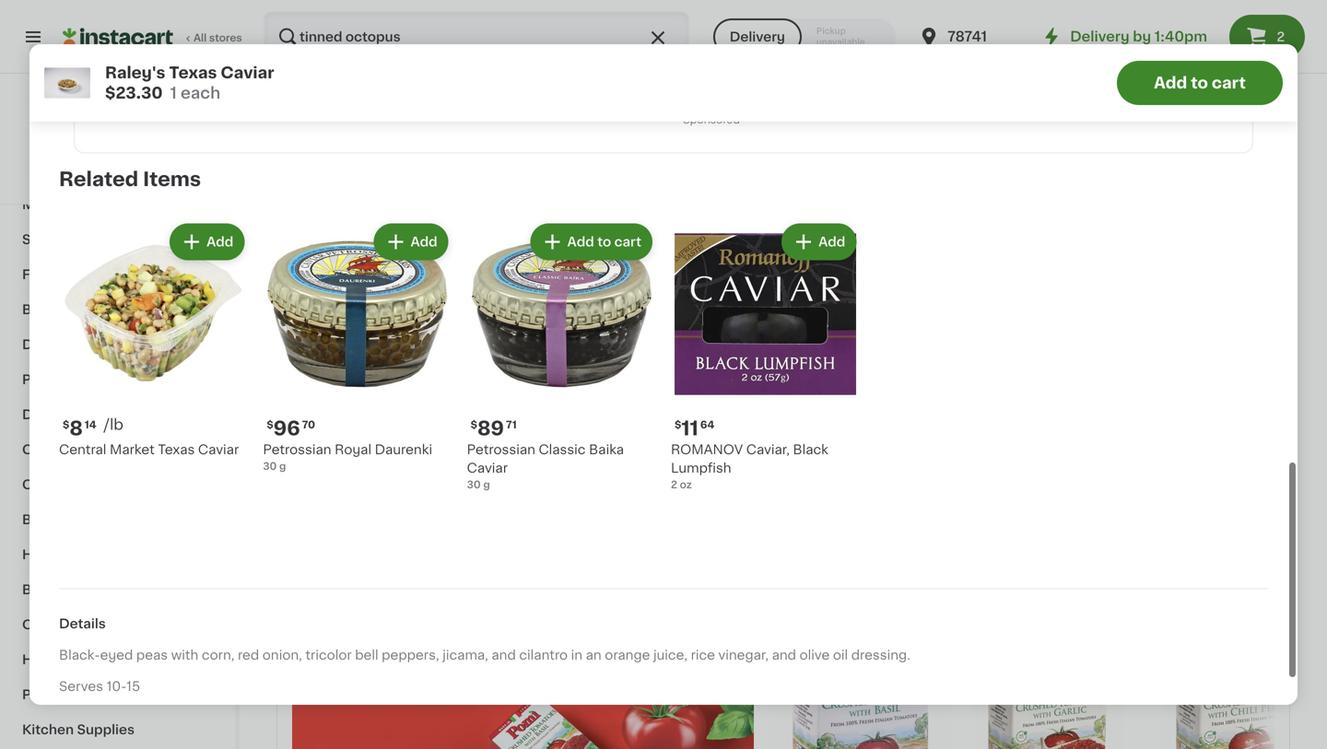 Task type: describe. For each thing, give the bounding box(es) containing it.
sponsored badge image
[[684, 115, 740, 126]]

recipes link
[[11, 47, 224, 82]]

central market texas caviar
[[59, 443, 239, 456]]

8 patagonia provisions smoked mussels
[[791, 108, 982, 164]]

$ for 11
[[675, 420, 682, 430]]

0 horizontal spatial 11
[[544, 108, 561, 128]]

caviar inside raley's texas caviar 1 each
[[187, 43, 228, 56]]

real inside del real foods spinach & artichoke ravioli
[[709, 43, 738, 56]]

basil
[[594, 577, 643, 596]]

central market logo image
[[100, 96, 135, 131]]

eggs
[[75, 128, 108, 141]]

meat & seafood link
[[11, 187, 224, 222]]

product group containing 11
[[671, 220, 861, 492]]

$34.94 per pound element
[[1048, 106, 1291, 130]]

64
[[701, 420, 715, 430]]

all
[[194, 33, 207, 43]]

serves
[[59, 681, 103, 693]]

view pricing policy link
[[63, 157, 173, 171]]

& left 'candy'
[[73, 233, 84, 246]]

black-eyed peas with corn, red onion, tricolor bell peppers, jicama, and cilantro in an orange juice, rice vinegar, and olive oil dressing.
[[59, 649, 911, 662]]

goods for dry
[[50, 408, 94, 421]]

cart inside product group
[[613, 236, 640, 248]]

pasta
[[111, 408, 148, 421]]

delivery button
[[713, 18, 802, 55]]

oil
[[644, 506, 662, 519]]

soups
[[139, 479, 181, 491]]

prepared
[[22, 373, 83, 386]]

add button for /lb
[[172, 225, 243, 259]]

2 and from the left
[[772, 649, 797, 662]]

0 vertical spatial add to cart button
[[1118, 61, 1283, 105]]

meat & seafood
[[22, 198, 129, 211]]

34
[[1059, 108, 1085, 128]]

caviar,
[[747, 443, 790, 456]]

central for central market fresh sea scallops
[[1048, 133, 1096, 146]]

30 inside petrossian classic baika caviar 30 g
[[467, 480, 481, 490]]

$ 11 64
[[675, 419, 715, 438]]

view pricing policy
[[63, 159, 161, 169]]

romanov caviar, black lumpfish 2 oz
[[671, 443, 829, 490]]

product group containing 89
[[467, 220, 656, 492]]

pacific
[[474, 133, 518, 146]]

product group containing 96
[[263, 220, 452, 474]]

tricolor
[[306, 649, 352, 662]]

scallops
[[1214, 133, 1269, 146]]

all stores link
[[63, 11, 243, 63]]

& inside del real foods spinach & artichoke ravioli
[[840, 43, 851, 56]]

1 and from the left
[[492, 649, 516, 662]]

canned goods & soups
[[22, 479, 181, 491]]

baking essentials link
[[11, 573, 224, 608]]

service type group
[[713, 18, 896, 55]]

bakery
[[22, 303, 69, 316]]

breakfast
[[22, 514, 86, 526]]

candy
[[87, 233, 131, 246]]

product group containing 23
[[277, 211, 519, 518]]

snacks & candy link
[[11, 222, 224, 257]]

petrossian for 96
[[263, 443, 332, 456]]

70
[[302, 420, 315, 430]]

& left spices
[[120, 619, 131, 632]]

household link
[[11, 538, 224, 573]]

$18.74 element
[[534, 461, 776, 485]]

g inside petrossian classic baika caviar 30 g
[[483, 480, 490, 490]]

$8.14 per pound element
[[59, 417, 248, 441]]

deli link
[[11, 327, 224, 362]]

recipes
[[22, 58, 76, 71]]

caesar
[[483, 43, 529, 56]]

kitchen supplies
[[22, 724, 135, 737]]

8 inside 8 patagonia provisions smoked mussels
[[802, 108, 815, 128]]

rice
[[691, 649, 715, 662]]

oz
[[680, 480, 692, 490]]

15
[[126, 681, 140, 693]]

oysters
[[277, 151, 328, 164]]

small
[[706, 488, 742, 501]]

an
[[586, 649, 602, 662]]

caviar inside raley's texas caviar $23.30 1 each
[[221, 65, 274, 81]]

condiments & sauces
[[22, 444, 170, 456]]

market for central market fresh sea scallops
[[1099, 133, 1144, 146]]

dressing.
[[852, 649, 911, 662]]

supplies
[[77, 724, 135, 737]]

11 inside product group
[[682, 419, 699, 438]]

central market
[[68, 137, 167, 150]]

patagonia
[[791, 133, 856, 146]]

caviar down $8.14 per pound element
[[198, 443, 239, 456]]

bowery zesty caesar salad kit
[[390, 43, 568, 74]]

pomi italian tomatoes w basil
[[341, 577, 643, 596]]

& left eggs
[[61, 128, 72, 141]]

$ 8 14 /lb
[[63, 418, 124, 438]]

produce
[[22, 93, 78, 106]]

real inside real conservera española small sardines in olive oil
[[534, 488, 562, 501]]

with
[[171, 649, 199, 662]]

0 vertical spatial cart
[[1212, 75, 1247, 91]]

dairy & eggs link
[[11, 117, 224, 152]]

beverages
[[22, 163, 93, 176]]

instacart logo image
[[63, 26, 173, 48]]

eyed
[[100, 649, 133, 662]]

& right 14
[[97, 408, 108, 421]]

dry goods & pasta
[[22, 408, 148, 421]]

raley's for $23.30
[[105, 65, 165, 81]]

salad
[[532, 43, 568, 56]]

/lb for 34
[[1109, 107, 1129, 122]]

health care link
[[11, 643, 224, 678]]

petrossian classic baika caviar 30 g
[[467, 443, 624, 490]]

octopus
[[632, 133, 688, 146]]

condiments & sauces link
[[11, 432, 224, 467]]

add button for 11
[[784, 225, 855, 259]]

items
[[143, 170, 201, 189]]

related
[[59, 170, 138, 189]]

raley's for 1
[[97, 43, 144, 56]]

ravioli
[[749, 61, 792, 74]]

product group containing 8
[[59, 220, 248, 459]]

1 vertical spatial foods
[[86, 373, 128, 386]]

zesty
[[443, 43, 480, 56]]

artichoke
[[684, 61, 746, 74]]

89
[[478, 419, 504, 438]]

baking essentials
[[22, 584, 139, 597]]

add button inside item carousel region
[[875, 636, 946, 669]]

$ 96 70
[[267, 419, 315, 438]]

/lb inside $ 8 14 /lb
[[104, 418, 124, 432]]

23 inside 23 central market fresh shucked pacific oysters
[[287, 108, 312, 128]]

del
[[684, 43, 706, 56]]

view more
[[1165, 587, 1249, 603]]

beverages link
[[11, 152, 224, 187]]

dry
[[22, 408, 46, 421]]

fresh inside 23 central market fresh shucked pacific oysters
[[376, 133, 411, 146]]

$8.73 element
[[1048, 461, 1291, 485]]

sardines
[[534, 506, 590, 519]]

2 inside the 2 button
[[1277, 30, 1286, 43]]

product group containing del real foods spinach & artichoke ravioli
[[684, 0, 865, 130]]

2 inside the romanov caviar, black lumpfish 2 oz
[[671, 480, 678, 490]]

bakery link
[[11, 292, 224, 327]]



Task type: locate. For each thing, give the bounding box(es) containing it.
$ for 96
[[267, 420, 274, 430]]

11 left 64
[[682, 419, 699, 438]]

market for central market
[[120, 137, 167, 150]]

1 inside raley's texas caviar 1 each
[[97, 61, 101, 71]]

0 horizontal spatial delivery
[[730, 30, 785, 43]]

1 vertical spatial 8
[[69, 419, 83, 438]]

texas inside raley's texas caviar 1 each
[[147, 43, 184, 56]]

1 horizontal spatial in
[[593, 506, 605, 519]]

0 vertical spatial 30
[[263, 461, 277, 471]]

view up 100%
[[63, 159, 88, 169]]

real up artichoke
[[709, 43, 738, 56]]

0 vertical spatial 11
[[544, 108, 561, 128]]

0 horizontal spatial g
[[279, 461, 286, 471]]

/lb right 34
[[1109, 107, 1129, 122]]

in left an
[[571, 649, 583, 662]]

$ down 96
[[280, 464, 287, 474]]

essentials
[[71, 584, 139, 597]]

None search field
[[264, 11, 689, 63]]

$11.64 per pound element
[[534, 106, 776, 130]]

100%
[[47, 177, 75, 188]]

0 vertical spatial to
[[1192, 75, 1209, 91]]

8 left 14
[[69, 419, 83, 438]]

1
[[97, 61, 101, 71], [170, 85, 177, 101]]

$ left 14
[[63, 420, 69, 430]]

delivery inside button
[[730, 30, 785, 43]]

market inside 23 central market fresh shucked pacific oysters
[[327, 133, 372, 146]]

1 vertical spatial care
[[84, 689, 115, 702]]

central up pricing
[[68, 137, 117, 150]]

orange
[[605, 649, 650, 662]]

more
[[1207, 587, 1249, 603]]

view
[[63, 159, 88, 169], [1165, 587, 1204, 603]]

11
[[544, 108, 561, 128], [682, 419, 699, 438]]

market down $34.94 per pound element
[[1099, 133, 1144, 146]]

black-
[[59, 649, 100, 662]]

30 inside petrossian royal daurenki 30 g
[[263, 461, 277, 471]]

1 vertical spatial add to cart button
[[530, 225, 651, 259]]

petrossian down $ 89 71
[[467, 443, 536, 456]]

mussels
[[791, 151, 845, 164]]

2 23 from the top
[[287, 463, 312, 483]]

& left soups
[[125, 479, 136, 491]]

central down $ 8 14 /lb
[[59, 443, 106, 456]]

1 horizontal spatial 11
[[682, 419, 699, 438]]

1 inside raley's texas caviar $23.30 1 each
[[170, 85, 177, 101]]

11 up mediterranean
[[544, 108, 561, 128]]

23 down $ 96 70
[[287, 463, 312, 483]]

central inside 23 central market fresh shucked pacific oysters
[[277, 133, 324, 146]]

in down the conservera
[[593, 506, 605, 519]]

goods down condiments & sauces
[[78, 479, 122, 491]]

personal
[[22, 689, 80, 702]]

each inside raley's texas caviar 1 each
[[104, 61, 129, 71]]

caviar
[[187, 43, 228, 56], [221, 65, 274, 81], [198, 443, 239, 456], [467, 462, 508, 475]]

1 vertical spatial goods
[[78, 479, 122, 491]]

kitchen
[[22, 724, 74, 737]]

market up the oysters
[[327, 133, 372, 146]]

caviar up raley's texas caviar $23.30 1 each
[[187, 43, 228, 56]]

1 vertical spatial in
[[571, 649, 583, 662]]

add button for 96
[[376, 225, 447, 259]]

petrossian inside petrossian classic baika caviar 30 g
[[467, 443, 536, 456]]

0 vertical spatial 23
[[287, 108, 312, 128]]

peas
[[136, 649, 168, 662]]

1 vertical spatial raley's
[[105, 65, 165, 81]]

delivery left by
[[1071, 30, 1130, 43]]

1 horizontal spatial real
[[709, 43, 738, 56]]

bell
[[355, 649, 379, 662]]

1 horizontal spatial to
[[1192, 75, 1209, 91]]

1 vertical spatial texas
[[169, 65, 217, 81]]

/lb for 11
[[585, 107, 605, 122]]

add button
[[700, 217, 771, 250], [172, 225, 243, 259], [376, 225, 447, 259], [784, 225, 855, 259], [875, 636, 946, 669]]

$ left 64
[[675, 420, 682, 430]]

1 vertical spatial 11
[[682, 419, 699, 438]]

española
[[644, 488, 703, 501]]

spinach
[[785, 43, 837, 56]]

and right jicama,
[[492, 649, 516, 662]]

$ for 8
[[63, 420, 69, 430]]

1 vertical spatial 30
[[467, 480, 481, 490]]

1 horizontal spatial each
[[181, 85, 220, 101]]

$ for 89
[[471, 420, 478, 430]]

central up the oysters
[[277, 133, 324, 146]]

2
[[1277, 30, 1286, 43], [671, 480, 678, 490]]

details
[[59, 618, 106, 631]]

0 vertical spatial 1
[[97, 61, 101, 71]]

view left more
[[1165, 587, 1204, 603]]

1 horizontal spatial 1
[[170, 85, 177, 101]]

care for personal care
[[84, 689, 115, 702]]

1 vertical spatial g
[[483, 480, 490, 490]]

central for central market texas caviar
[[59, 443, 106, 456]]

2 horizontal spatial /lb
[[1109, 107, 1129, 122]]

texas down $8.14 per pound element
[[158, 443, 195, 456]]

bowery
[[390, 43, 440, 56]]

0 horizontal spatial 8
[[69, 419, 83, 438]]

care for health care
[[69, 654, 101, 667]]

texas
[[147, 43, 184, 56], [169, 65, 217, 81], [158, 443, 195, 456]]

add to cart inside product group
[[566, 236, 640, 248]]

78741 button
[[919, 11, 1029, 63]]

add inside item carousel region
[[910, 646, 937, 659]]

/lb up mediterranean
[[585, 107, 605, 122]]

0 vertical spatial 2
[[1277, 30, 1286, 43]]

household
[[22, 549, 95, 562]]

texas inside product group
[[158, 443, 195, 456]]

0 vertical spatial each
[[104, 61, 129, 71]]

1 horizontal spatial add to cart button
[[1118, 61, 1283, 105]]

texas left all
[[147, 43, 184, 56]]

1 vertical spatial add to cart
[[566, 236, 640, 248]]

del real foods spinach & artichoke ravioli button
[[684, 0, 865, 114]]

0 vertical spatial 8
[[802, 108, 815, 128]]

23
[[287, 108, 312, 128], [287, 463, 312, 483]]

1 23 from the top
[[287, 108, 312, 128]]

real up sardines at bottom left
[[534, 488, 562, 501]]

shucked
[[415, 133, 471, 146]]

product group
[[684, 0, 865, 130], [277, 211, 519, 518], [534, 211, 776, 537], [59, 220, 248, 459], [263, 220, 452, 474], [467, 220, 656, 492], [671, 220, 861, 492], [770, 631, 952, 750], [1148, 631, 1328, 750]]

& down 100%
[[59, 198, 70, 211]]

0 horizontal spatial real
[[534, 488, 562, 501]]

g
[[279, 461, 286, 471], [483, 480, 490, 490]]

olive
[[800, 649, 830, 662]]

caviar down 89
[[467, 462, 508, 475]]

tomatoes
[[466, 577, 568, 596]]

1 horizontal spatial foods
[[741, 43, 781, 56]]

0 vertical spatial goods
[[50, 408, 94, 421]]

0 vertical spatial view
[[63, 159, 88, 169]]

central down 34
[[1048, 133, 1096, 146]]

/lb right 14
[[104, 418, 124, 432]]

$ 89 71
[[471, 419, 517, 438]]

pomi italian tomato products image
[[292, 574, 334, 616]]

$ inside $ 89 71
[[471, 420, 478, 430]]

0 horizontal spatial view
[[63, 159, 88, 169]]

30 down 89
[[467, 480, 481, 490]]

dry goods & pasta link
[[11, 397, 224, 432]]

add to cart button inside product group
[[530, 225, 651, 259]]

stores
[[209, 33, 242, 43]]

view for view pricing policy
[[63, 159, 88, 169]]

1 horizontal spatial fresh
[[1147, 133, 1183, 146]]

1 vertical spatial 2
[[671, 480, 678, 490]]

pomi
[[341, 577, 393, 596]]

1 horizontal spatial 2
[[1277, 30, 1286, 43]]

$ for 23
[[280, 464, 287, 474]]

& right spinach
[[840, 43, 851, 56]]

0 horizontal spatial each
[[104, 61, 129, 71]]

serves 10-15
[[59, 681, 140, 693]]

0 horizontal spatial fresh
[[376, 133, 411, 146]]

and
[[492, 649, 516, 662], [772, 649, 797, 662]]

2 fresh from the left
[[1147, 133, 1183, 146]]

real
[[709, 43, 738, 56], [534, 488, 562, 501]]

breakfast link
[[11, 503, 224, 538]]

in inside real conservera española small sardines in olive oil
[[593, 506, 605, 519]]

italian
[[398, 577, 462, 596]]

bowery zesty caesar salad kit button
[[390, 0, 572, 92]]

raley's inside raley's texas caviar 1 each
[[97, 43, 144, 56]]

71
[[506, 420, 517, 430]]

foods up 'dry goods & pasta' link on the bottom left of the page
[[86, 373, 128, 386]]

0 horizontal spatial petrossian
[[263, 443, 332, 456]]

1 vertical spatial to
[[596, 236, 610, 248]]

30 left $ 23
[[263, 461, 277, 471]]

0 vertical spatial real
[[709, 43, 738, 56]]

g down 89
[[483, 480, 490, 490]]

each down raley's texas caviar 1 each
[[181, 85, 220, 101]]

23 central market fresh shucked pacific oysters
[[277, 108, 518, 164]]

0 horizontal spatial and
[[492, 649, 516, 662]]

texas for 1
[[169, 65, 217, 81]]

personal care link
[[11, 678, 224, 713]]

market inside product group
[[110, 443, 155, 456]]

foods up the ravioli
[[741, 43, 781, 56]]

1 vertical spatial cart
[[613, 236, 640, 248]]

market down $8.14 per pound element
[[110, 443, 155, 456]]

1 horizontal spatial delivery
[[1071, 30, 1130, 43]]

0 vertical spatial in
[[593, 506, 605, 519]]

1 fresh from the left
[[376, 133, 411, 146]]

/lb inside $34.94 per pound element
[[1109, 107, 1129, 122]]

8 up patagonia
[[802, 108, 815, 128]]

0 vertical spatial raley's
[[97, 43, 144, 56]]

market up "policy"
[[120, 137, 167, 150]]

view for view more
[[1165, 587, 1204, 603]]

23 inside product group
[[287, 463, 312, 483]]

raley's texas caviar 1 each
[[97, 43, 228, 71]]

item carousel region
[[754, 631, 1328, 750]]

snacks
[[22, 233, 70, 246]]

1 horizontal spatial 8
[[802, 108, 815, 128]]

100% satisfaction guarantee
[[47, 177, 195, 188]]

add
[[1154, 75, 1188, 91], [735, 227, 762, 240], [207, 236, 234, 248], [411, 236, 438, 248], [566, 236, 593, 248], [819, 236, 846, 248], [910, 646, 937, 659]]

baika
[[589, 443, 624, 456]]

0 horizontal spatial cart
[[613, 236, 640, 248]]

23 up the oysters
[[287, 108, 312, 128]]

$ left 71 on the left bottom
[[471, 420, 478, 430]]

fresh down $34.94 per pound element
[[1147, 133, 1183, 146]]

$ inside $ 11 64
[[675, 420, 682, 430]]

0 horizontal spatial add to cart button
[[530, 225, 651, 259]]

caviar down stores
[[221, 65, 274, 81]]

and left "olive"
[[772, 649, 797, 662]]

delivery up the ravioli
[[730, 30, 785, 43]]

0 horizontal spatial /lb
[[104, 418, 124, 432]]

1:40pm
[[1155, 30, 1208, 43]]

petrossian inside petrossian royal daurenki 30 g
[[263, 443, 332, 456]]

texas inside raley's texas caviar $23.30 1 each
[[169, 65, 217, 81]]

1 petrossian from the left
[[263, 443, 332, 456]]

0 horizontal spatial to
[[596, 236, 610, 248]]

frozen
[[22, 268, 67, 281]]

0 vertical spatial add to cart
[[1154, 75, 1247, 91]]

8 inside $ 8 14 /lb
[[69, 419, 83, 438]]

delivery for delivery
[[730, 30, 785, 43]]

dairy
[[22, 128, 58, 141]]

1 down the instacart logo
[[97, 61, 101, 71]]

0 horizontal spatial add to cart
[[566, 236, 640, 248]]

petrossian down $ 96 70
[[263, 443, 332, 456]]

1 vertical spatial each
[[181, 85, 220, 101]]

market for central market texas caviar
[[110, 443, 155, 456]]

1 vertical spatial view
[[1165, 587, 1204, 603]]

1 horizontal spatial and
[[772, 649, 797, 662]]

1 horizontal spatial /lb
[[585, 107, 605, 122]]

guarantee
[[142, 177, 195, 188]]

raley's inside raley's texas caviar $23.30 1 each
[[105, 65, 165, 81]]

1 horizontal spatial add to cart
[[1154, 75, 1247, 91]]

petrossian for 89
[[467, 443, 536, 456]]

0 vertical spatial g
[[279, 461, 286, 471]]

goods down prepared foods
[[50, 408, 94, 421]]

g inside petrossian royal daurenki 30 g
[[279, 461, 286, 471]]

fresh left shucked
[[376, 133, 411, 146]]

deli
[[22, 338, 48, 351]]

$ inside $ 23
[[280, 464, 287, 474]]

cilantro
[[519, 649, 568, 662]]

0 vertical spatial texas
[[147, 43, 184, 56]]

0 horizontal spatial 1
[[97, 61, 101, 71]]

& down $ 8 14 /lb
[[107, 444, 118, 456]]

each inside raley's texas caviar $23.30 1 each
[[181, 85, 220, 101]]

each down the instacart logo
[[104, 61, 129, 71]]

0 horizontal spatial 30
[[263, 461, 277, 471]]

prepared foods
[[22, 373, 128, 386]]

caviar inside petrossian classic baika caviar 30 g
[[467, 462, 508, 475]]

0 vertical spatial care
[[69, 654, 101, 667]]

delivery by 1:40pm
[[1071, 30, 1208, 43]]

0 horizontal spatial in
[[571, 649, 583, 662]]

/lb inside "$11.64 per pound" element
[[585, 107, 605, 122]]

central for central market
[[68, 137, 117, 150]]

$ inside $ 8 14 /lb
[[63, 420, 69, 430]]

1 vertical spatial 23
[[287, 463, 312, 483]]

1 horizontal spatial 30
[[467, 480, 481, 490]]

1 down raley's texas caviar 1 each
[[170, 85, 177, 101]]

0 horizontal spatial 2
[[671, 480, 678, 490]]

$ left 70
[[267, 420, 274, 430]]

olive
[[608, 506, 641, 519]]

foods inside del real foods spinach & artichoke ravioli
[[741, 43, 781, 56]]

black
[[793, 443, 829, 456]]

baking
[[22, 584, 68, 597]]

central inside product group
[[59, 443, 106, 456]]

market
[[327, 133, 372, 146], [1099, 133, 1144, 146], [120, 137, 167, 150], [110, 443, 155, 456]]

0 horizontal spatial foods
[[86, 373, 128, 386]]

jicama,
[[443, 649, 489, 662]]

$23.30
[[105, 85, 163, 101]]

0 vertical spatial foods
[[741, 43, 781, 56]]

$ inside $ 96 70
[[267, 420, 274, 430]]

oils, vinegars, & spices link
[[11, 608, 224, 643]]

pricing
[[90, 159, 127, 169]]

all stores
[[194, 33, 242, 43]]

to inside product group
[[596, 236, 610, 248]]

1 horizontal spatial view
[[1165, 587, 1204, 603]]

care inside "link"
[[69, 654, 101, 667]]

1 horizontal spatial petrossian
[[467, 443, 536, 456]]

del real foods spinach & artichoke ravioli
[[684, 43, 851, 74]]

1 vertical spatial 1
[[170, 85, 177, 101]]

1 vertical spatial real
[[534, 488, 562, 501]]

texas for each
[[147, 43, 184, 56]]

2 petrossian from the left
[[467, 443, 536, 456]]

spices
[[134, 619, 179, 632]]

1 horizontal spatial cart
[[1212, 75, 1247, 91]]

produce link
[[11, 82, 224, 117]]

1 horizontal spatial g
[[483, 480, 490, 490]]

vinegar,
[[719, 649, 769, 662]]

goods for canned
[[78, 479, 122, 491]]

smoked
[[929, 133, 982, 146]]

texas down all
[[169, 65, 217, 81]]

juice,
[[654, 649, 688, 662]]

2 vertical spatial texas
[[158, 443, 195, 456]]

oils, vinegars, & spices
[[22, 619, 179, 632]]

78741
[[948, 30, 988, 43]]

delivery for delivery by 1:40pm
[[1071, 30, 1130, 43]]

g down 96
[[279, 461, 286, 471]]



Task type: vqa. For each thing, say whether or not it's contained in the screenshot.
$ 8 14 /lb
yes



